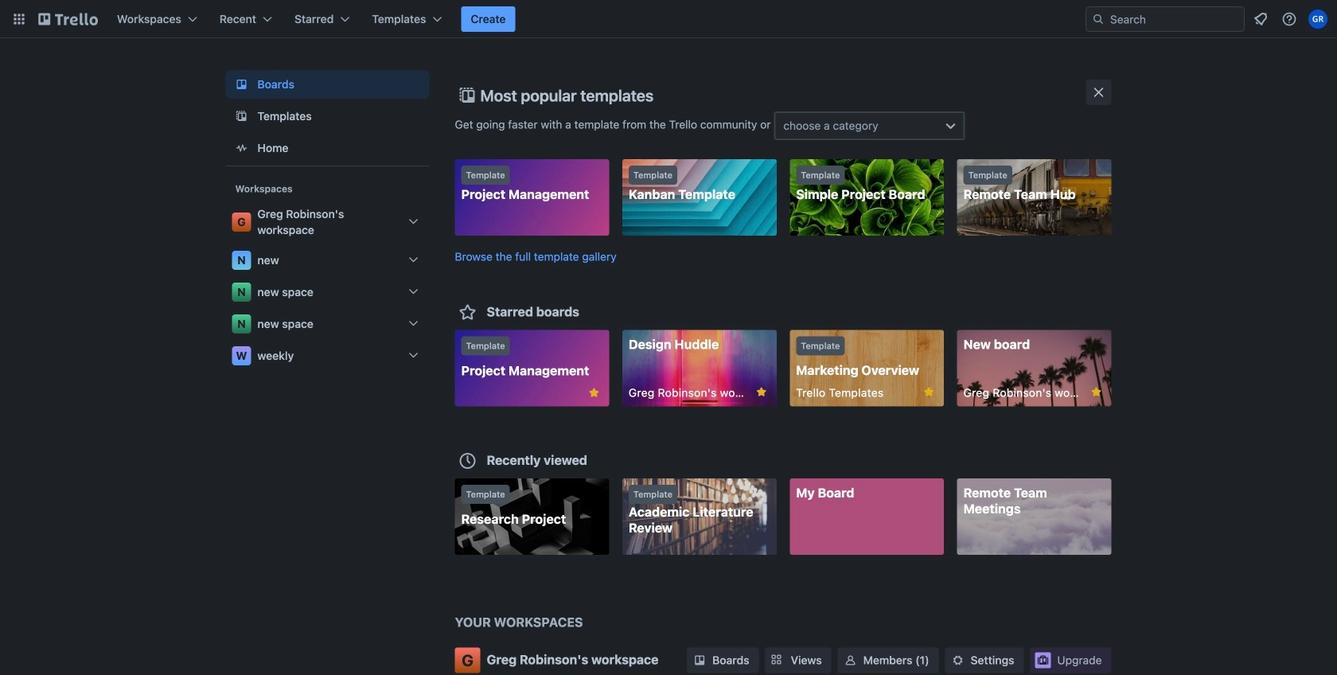 Task type: locate. For each thing, give the bounding box(es) containing it.
0 notifications image
[[1252, 10, 1271, 29]]

1 horizontal spatial sm image
[[950, 653, 966, 668]]

0 horizontal spatial sm image
[[843, 653, 859, 668]]

sm image
[[692, 653, 708, 668]]

2 horizontal spatial click to unstar this board. it will be removed from your starred list. image
[[922, 385, 937, 399]]

2 sm image from the left
[[950, 653, 966, 668]]

sm image
[[843, 653, 859, 668], [950, 653, 966, 668]]

click to unstar this board. it will be removed from your starred list. image
[[755, 385, 769, 399], [922, 385, 937, 399], [587, 386, 602, 400]]

greg robinson (gregrobinson96) image
[[1309, 10, 1328, 29]]

0 horizontal spatial click to unstar this board. it will be removed from your starred list. image
[[587, 386, 602, 400]]

1 sm image from the left
[[843, 653, 859, 668]]



Task type: describe. For each thing, give the bounding box(es) containing it.
home image
[[232, 139, 251, 158]]

search image
[[1093, 13, 1105, 25]]

1 horizontal spatial click to unstar this board. it will be removed from your starred list. image
[[755, 385, 769, 399]]

primary element
[[0, 0, 1338, 38]]

board image
[[232, 75, 251, 94]]

open information menu image
[[1282, 11, 1298, 27]]

Search field
[[1105, 8, 1245, 30]]

template board image
[[232, 107, 251, 126]]

back to home image
[[38, 6, 98, 32]]



Task type: vqa. For each thing, say whether or not it's contained in the screenshot.
0 Notifications Icon
yes



